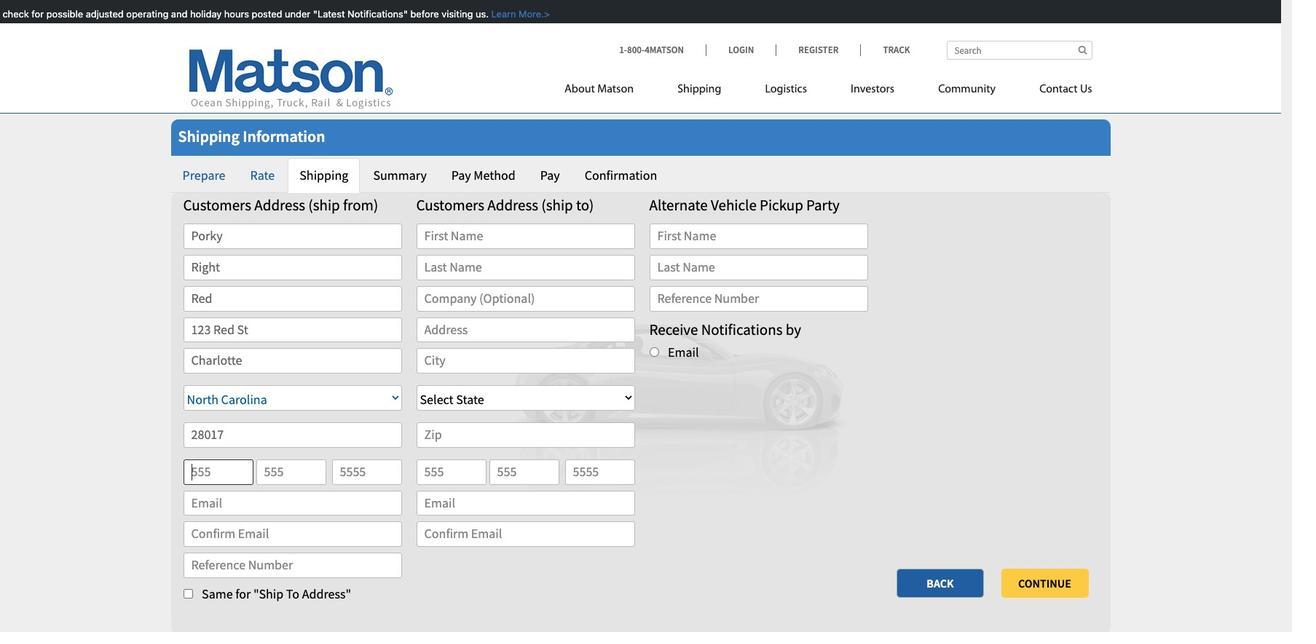 Task type: locate. For each thing, give the bounding box(es) containing it.
(ship for to)
[[542, 195, 573, 215]]

contact
[[1040, 84, 1078, 95]]

1 horizontal spatial 555 text field
[[256, 460, 326, 485]]

last name text field down customers address (ship to) in the top left of the page
[[416, 255, 635, 280]]

1 first name text field from the left
[[183, 224, 402, 249]]

customers address (ship to)
[[416, 195, 594, 215]]

2 company (optional) text field from the left
[[416, 286, 635, 312]]

shipping up from) on the top left
[[300, 167, 349, 184]]

City text field
[[183, 349, 402, 374], [416, 349, 635, 374]]

address down rate link
[[255, 195, 305, 215]]

first name text field down customers address (ship from)
[[183, 224, 402, 249]]

1 horizontal spatial pay
[[541, 167, 560, 184]]

Address text field
[[183, 318, 402, 343], [416, 318, 635, 343]]

customers down prepare link
[[183, 195, 251, 215]]

for
[[236, 586, 251, 603]]

0 horizontal spatial customers
[[183, 195, 251, 215]]

2 email text field from the left
[[416, 491, 635, 516]]

0 horizontal spatial shipping
[[178, 126, 240, 146]]

1 horizontal spatial company (optional) text field
[[416, 286, 635, 312]]

"ship
[[254, 586, 284, 603]]

alternate
[[650, 195, 708, 215]]

1 company (optional) text field from the left
[[183, 286, 402, 312]]

pay
[[452, 167, 471, 184], [541, 167, 560, 184]]

contact us
[[1040, 84, 1093, 95]]

2 zip text field from the left
[[416, 423, 635, 448]]

1 horizontal spatial zip text field
[[416, 423, 635, 448]]

1 vertical spatial shipping
[[178, 126, 240, 146]]

None submit
[[1002, 569, 1089, 598]]

2 (ship from the left
[[542, 195, 573, 215]]

0 horizontal spatial company (optional) text field
[[183, 286, 402, 312]]

back button
[[897, 569, 984, 598]]

back
[[927, 576, 954, 591]]

2 horizontal spatial shipping
[[678, 84, 722, 95]]

555 text field for customers address (ship to)
[[489, 460, 559, 485]]

pay left method
[[452, 167, 471, 184]]

shipping link up from) on the top left
[[288, 158, 360, 193]]

company (optional) text field for to)
[[416, 286, 635, 312]]

1 zip text field from the left
[[183, 423, 402, 448]]

email text field up confirm email text box
[[416, 491, 635, 516]]

5555 text field
[[565, 460, 635, 485]]

rate link
[[239, 158, 287, 193]]

1 (ship from the left
[[308, 195, 340, 215]]

2 address text field from the left
[[416, 318, 635, 343]]

method
[[474, 167, 516, 184]]

Confirm Email text field
[[183, 522, 402, 547]]

4matson
[[645, 44, 684, 56]]

1 horizontal spatial (ship
[[542, 195, 573, 215]]

0 horizontal spatial last name text field
[[183, 255, 402, 280]]

1 horizontal spatial address text field
[[416, 318, 635, 343]]

2 first name text field from the left
[[416, 224, 635, 249]]

pay         method link
[[440, 158, 527, 193]]

customers for customers address (ship from)
[[183, 195, 251, 215]]

customers down the 'pay         method' "link"
[[416, 195, 485, 215]]

1 horizontal spatial reference number text field
[[650, 286, 868, 312]]

0 horizontal spatial first name text field
[[183, 224, 402, 249]]

Company (Optional) text field
[[183, 286, 402, 312], [416, 286, 635, 312]]

Confirm Email text field
[[416, 522, 635, 547]]

1 horizontal spatial city text field
[[416, 349, 635, 374]]

customers address (ship from)
[[183, 195, 378, 215]]

555 text field
[[183, 460, 253, 485], [256, 460, 326, 485], [489, 460, 559, 485]]

Reference Number text field
[[650, 286, 868, 312], [183, 553, 402, 579]]

1 customers from the left
[[183, 195, 251, 215]]

First Name text field
[[183, 224, 402, 249], [416, 224, 635, 249], [650, 224, 868, 249]]

(ship
[[308, 195, 340, 215], [542, 195, 573, 215]]

1 last name text field from the left
[[183, 255, 402, 280]]

2 address from the left
[[488, 195, 539, 215]]

learn more.>
[[487, 8, 548, 20]]

2 horizontal spatial 555 text field
[[489, 460, 559, 485]]

shipping down the 4matson
[[678, 84, 722, 95]]

address
[[255, 195, 305, 215], [488, 195, 539, 215]]

email text field up confirm email text field at the left of the page
[[183, 491, 402, 516]]

555 text field for customers address (ship from)
[[256, 460, 326, 485]]

555 text field
[[416, 460, 486, 485]]

shipping inside top menu "navigation"
[[678, 84, 722, 95]]

prepare
[[183, 167, 226, 184]]

receive
[[650, 320, 699, 339]]

first name text field for to)
[[416, 224, 635, 249]]

1 horizontal spatial last name text field
[[416, 255, 635, 280]]

Zip text field
[[183, 423, 402, 448], [416, 423, 635, 448]]

2 last name text field from the left
[[416, 255, 635, 280]]

about matson link
[[565, 77, 656, 106]]

1 address from the left
[[255, 195, 305, 215]]

1 555 text field from the left
[[183, 460, 253, 485]]

2 customers from the left
[[416, 195, 485, 215]]

first name text field up last name text field
[[650, 224, 868, 249]]

alternate vehicle pickup party
[[650, 195, 840, 215]]

matson
[[598, 84, 634, 95]]

1 city text field from the left
[[183, 349, 402, 374]]

Last Name text field
[[650, 255, 868, 280]]

Search search field
[[947, 41, 1093, 60]]

1 vertical spatial shipping link
[[288, 158, 360, 193]]

1 horizontal spatial first name text field
[[416, 224, 635, 249]]

1 horizontal spatial shipping
[[300, 167, 349, 184]]

0 vertical spatial shipping link
[[656, 77, 744, 106]]

pay for pay
[[541, 167, 560, 184]]

3 555 text field from the left
[[489, 460, 559, 485]]

1-800-4matson link
[[620, 44, 706, 56]]

logistics link
[[744, 77, 829, 106]]

address down method
[[488, 195, 539, 215]]

shipping link
[[656, 77, 744, 106], [288, 158, 360, 193]]

shipping
[[678, 84, 722, 95], [178, 126, 240, 146], [300, 167, 349, 184]]

same for "ship to address"
[[202, 586, 351, 603]]

summary
[[373, 167, 427, 184]]

community link
[[917, 77, 1018, 106]]

1 address text field from the left
[[183, 318, 402, 343]]

shipping up prepare
[[178, 126, 240, 146]]

0 horizontal spatial address
[[255, 195, 305, 215]]

0 horizontal spatial pay
[[452, 167, 471, 184]]

Email text field
[[183, 491, 402, 516], [416, 491, 635, 516]]

0 horizontal spatial 555 text field
[[183, 460, 253, 485]]

pay inside "link"
[[452, 167, 471, 184]]

reference number text field up to
[[183, 553, 402, 579]]

0 horizontal spatial reference number text field
[[183, 553, 402, 579]]

reference number text field down last name text field
[[650, 286, 868, 312]]

0 horizontal spatial zip text field
[[183, 423, 402, 448]]

2 vertical spatial shipping
[[300, 167, 349, 184]]

email
[[668, 344, 699, 361]]

0 horizontal spatial city text field
[[183, 349, 402, 374]]

(ship left from) on the top left
[[308, 195, 340, 215]]

2 pay from the left
[[541, 167, 560, 184]]

pay         method
[[452, 167, 516, 184]]

1 horizontal spatial shipping link
[[656, 77, 744, 106]]

0 vertical spatial shipping
[[678, 84, 722, 95]]

community
[[939, 84, 996, 95]]

1 pay from the left
[[452, 167, 471, 184]]

email text field for to)
[[416, 491, 635, 516]]

2 555 text field from the left
[[256, 460, 326, 485]]

shipping link down the 4matson
[[656, 77, 744, 106]]

None checkbox
[[183, 590, 193, 599]]

shipping for shipping information
[[178, 126, 240, 146]]

customers
[[183, 195, 251, 215], [416, 195, 485, 215]]

first name text field down customers address (ship to) in the top left of the page
[[416, 224, 635, 249]]

last name text field down customers address (ship from)
[[183, 255, 402, 280]]

last name text field for from)
[[183, 255, 402, 280]]

address for to)
[[488, 195, 539, 215]]

to
[[286, 586, 300, 603]]

contact us link
[[1018, 77, 1093, 106]]

1 horizontal spatial email text field
[[416, 491, 635, 516]]

email text field for from)
[[183, 491, 402, 516]]

Last Name text field
[[183, 255, 402, 280], [416, 255, 635, 280]]

1 horizontal spatial address
[[488, 195, 539, 215]]

1 email text field from the left
[[183, 491, 402, 516]]

0 horizontal spatial (ship
[[308, 195, 340, 215]]

notifications
[[702, 320, 783, 339]]

about
[[565, 84, 595, 95]]

(ship left to)
[[542, 195, 573, 215]]

1 horizontal spatial customers
[[416, 195, 485, 215]]

investors link
[[829, 77, 917, 106]]

0 horizontal spatial email text field
[[183, 491, 402, 516]]

2 horizontal spatial first name text field
[[650, 224, 868, 249]]

None search field
[[947, 41, 1093, 60]]

pay up customers address (ship to) in the top left of the page
[[541, 167, 560, 184]]

address text field for to)
[[416, 318, 635, 343]]

learn
[[490, 8, 515, 20]]

shipping for shipping link to the left
[[300, 167, 349, 184]]

0 horizontal spatial address text field
[[183, 318, 402, 343]]

2 city text field from the left
[[416, 349, 635, 374]]

rate
[[250, 167, 275, 184]]



Task type: vqa. For each thing, say whether or not it's contained in the screenshot.
City text box
yes



Task type: describe. For each thing, give the bounding box(es) containing it.
party
[[807, 195, 840, 215]]

register link
[[776, 44, 861, 56]]

1-
[[620, 44, 627, 56]]

track
[[884, 44, 911, 56]]

from)
[[343, 195, 378, 215]]

login link
[[706, 44, 776, 56]]

1-800-4matson
[[620, 44, 684, 56]]

investors
[[851, 84, 895, 95]]

0 horizontal spatial shipping link
[[288, 158, 360, 193]]

3 first name text field from the left
[[650, 224, 868, 249]]

learn more.> link
[[487, 8, 548, 20]]

city text field for to)
[[416, 349, 635, 374]]

Email radio
[[650, 348, 659, 357]]

last name text field for to)
[[416, 255, 635, 280]]

to)
[[576, 195, 594, 215]]

pickup
[[760, 195, 804, 215]]

0 vertical spatial reference number text field
[[650, 286, 868, 312]]

(ship for from)
[[308, 195, 340, 215]]

by
[[786, 320, 802, 339]]

confirmation link
[[573, 158, 669, 193]]

information
[[243, 126, 325, 146]]

pay for pay         method
[[452, 167, 471, 184]]

address text field for from)
[[183, 318, 402, 343]]

about matson
[[565, 84, 634, 95]]

customers for customers address (ship to)
[[416, 195, 485, 215]]

register
[[799, 44, 839, 56]]

logistics
[[765, 84, 807, 95]]

800-
[[627, 44, 645, 56]]

pay link
[[529, 158, 572, 193]]

track link
[[861, 44, 911, 56]]

search image
[[1079, 45, 1088, 55]]

company (optional) text field for from)
[[183, 286, 402, 312]]

receive notifications by
[[650, 320, 802, 339]]

shipping information
[[178, 126, 325, 146]]

first name text field for from)
[[183, 224, 402, 249]]

city text field for from)
[[183, 349, 402, 374]]

login
[[729, 44, 754, 56]]

same
[[202, 586, 233, 603]]

more.>
[[517, 8, 548, 20]]

zip text field for to)
[[416, 423, 635, 448]]

top menu navigation
[[565, 77, 1093, 106]]

prepare link
[[171, 158, 237, 193]]

address"
[[302, 586, 351, 603]]

5555 text field
[[332, 460, 402, 485]]

address for from)
[[255, 195, 305, 215]]

vehicle
[[711, 195, 757, 215]]

blue matson logo with ocean, shipping, truck, rail and logistics written beneath it. image
[[189, 50, 393, 109]]

1 vertical spatial reference number text field
[[183, 553, 402, 579]]

confirmation
[[585, 167, 658, 184]]

us
[[1081, 84, 1093, 95]]

summary link
[[362, 158, 439, 193]]

zip text field for from)
[[183, 423, 402, 448]]



